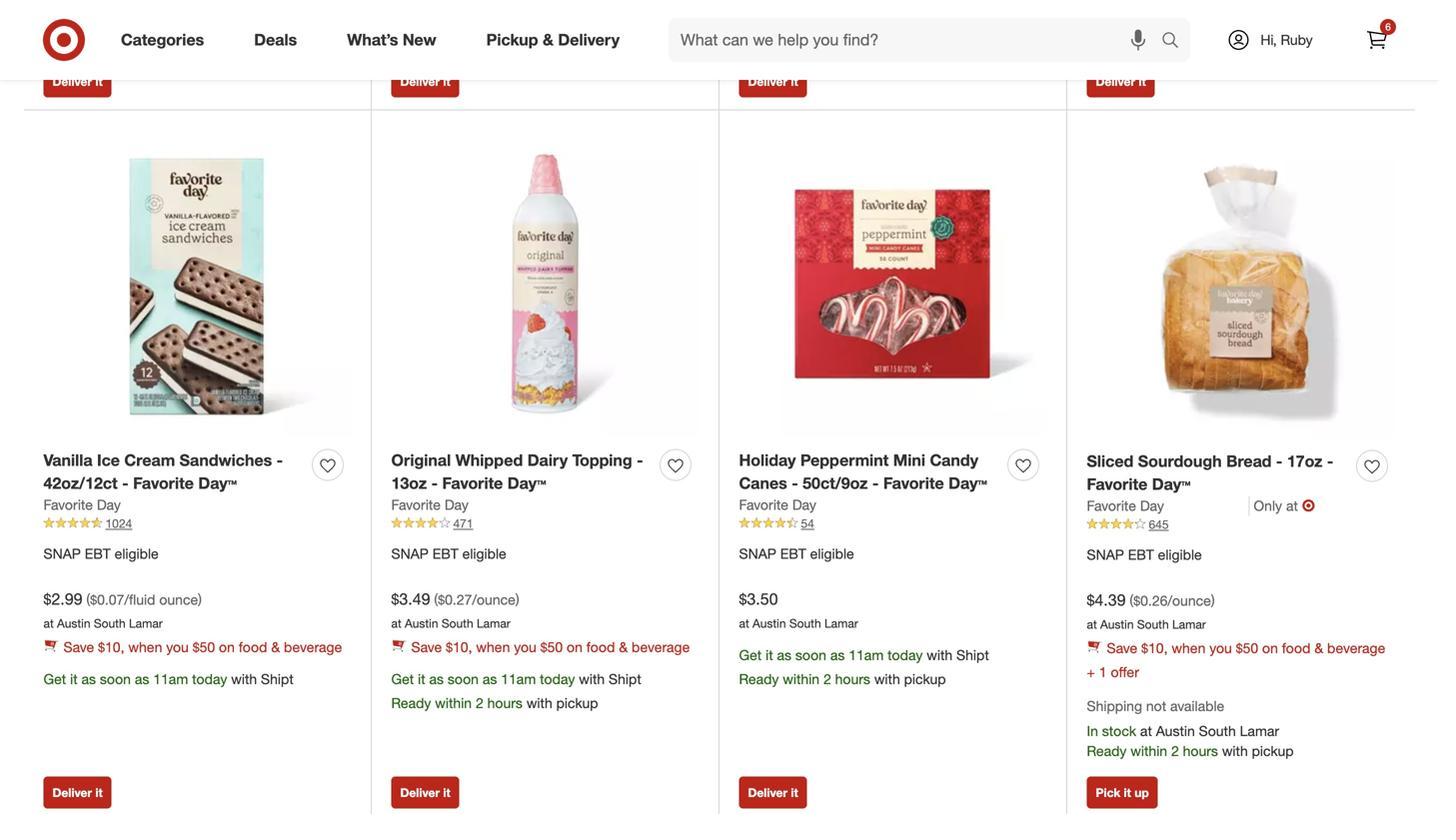 Task type: locate. For each thing, give the bounding box(es) containing it.
$2.99
[[43, 590, 82, 609]]

( for $2.99
[[86, 591, 90, 609]]

$50 for $2.99
[[193, 639, 215, 656]]

2 horizontal spatial save $10, when you $50 on food & beverage
[[1107, 640, 1386, 657]]

eligible down 471
[[462, 545, 507, 563]]

favorite inside original whipped dairy topping - 13oz - favorite day™
[[442, 474, 503, 493]]

soon
[[100, 6, 131, 24], [796, 6, 827, 24], [1143, 7, 1174, 25], [796, 647, 827, 664], [100, 671, 131, 688], [448, 671, 479, 688]]

austin down $3.50
[[753, 616, 786, 631]]

favorite day
[[43, 496, 121, 514], [391, 496, 469, 514], [739, 496, 817, 514], [1087, 497, 1164, 515]]

1 horizontal spatial save
[[411, 639, 442, 656]]

&
[[543, 30, 554, 50], [271, 639, 280, 656], [619, 639, 628, 656], [1315, 640, 1324, 657]]

holiday
[[739, 451, 796, 470]]

$0.07
[[90, 591, 124, 609]]

- down cream
[[122, 474, 129, 493]]

ebt down 645
[[1128, 546, 1154, 564]]

hours inside shipping not available in stock at  austin south lamar ready within 2 hours with pickup
[[1183, 743, 1218, 760]]

you up available
[[1210, 640, 1232, 657]]

( inside $3.49 ( $0.27 /ounce ) at austin south lamar
[[434, 591, 438, 609]]

( for $4.39
[[1130, 592, 1134, 610]]

on
[[219, 639, 235, 656], [567, 639, 583, 656], [1262, 640, 1278, 657]]

only
[[1254, 497, 1282, 515]]

food for vanilla ice cream sandwiches - 42oz/12ct - favorite day™
[[239, 639, 267, 656]]

( inside $4.39 ( $0.26 /ounce ) at austin south lamar
[[1130, 592, 1134, 610]]

snap up $3.50
[[739, 545, 776, 563]]

when up get it as soon as 11am today with shipt
[[128, 639, 162, 656]]

) right /fluid
[[198, 591, 202, 609]]

1 horizontal spatial on
[[567, 639, 583, 656]]

ready
[[43, 30, 83, 48], [391, 30, 431, 48], [739, 30, 779, 48], [1087, 31, 1127, 49], [739, 671, 779, 688], [391, 695, 431, 712], [1087, 743, 1127, 760]]

- right 13oz
[[431, 474, 438, 493]]

favorite
[[133, 474, 194, 493], [442, 474, 503, 493], [883, 474, 944, 493], [1087, 475, 1148, 494], [43, 496, 93, 514], [391, 496, 441, 514], [739, 496, 789, 514], [1087, 497, 1136, 515]]

) inside $2.99 ( $0.07 /fluid ounce ) at austin south lamar
[[198, 591, 202, 609]]

ounce
[[159, 591, 198, 609]]

0 horizontal spatial /ounce
[[472, 591, 516, 609]]

you for $2.99
[[166, 639, 189, 656]]

pick it up button
[[1087, 777, 1158, 809]]

it
[[70, 6, 78, 24], [766, 6, 773, 24], [1114, 7, 1121, 25], [95, 74, 103, 89], [443, 74, 450, 89], [791, 74, 798, 89], [1139, 74, 1146, 89], [766, 647, 773, 664], [70, 671, 78, 688], [418, 671, 425, 688], [95, 786, 103, 801], [443, 786, 450, 801], [791, 786, 798, 801], [1124, 786, 1131, 801]]

eligible for peppermint
[[810, 545, 854, 563]]

0 horizontal spatial $50
[[193, 639, 215, 656]]

at down '$3.49'
[[391, 616, 402, 631]]

eligible for sourdough
[[1158, 546, 1202, 564]]

0 horizontal spatial food
[[239, 639, 267, 656]]

austin inside shipping not available in stock at  austin south lamar ready within 2 hours with pickup
[[1156, 723, 1195, 740]]

sourdough
[[1138, 452, 1222, 471]]

when for $2.99
[[128, 639, 162, 656]]

13oz
[[391, 474, 427, 493]]

stock
[[1102, 723, 1136, 740]]

eligible down 645
[[1158, 546, 1202, 564]]

( right '$3.49'
[[434, 591, 438, 609]]

snap for holiday peppermint mini candy canes - 50ct/9oz - favorite day™
[[739, 545, 776, 563]]

/ounce
[[472, 591, 516, 609], [1168, 592, 1211, 610]]

$10, down $4.39 ( $0.26 /ounce ) at austin south lamar
[[1142, 640, 1168, 657]]

2 horizontal spatial food
[[1282, 640, 1311, 657]]

austin down the not
[[1156, 723, 1195, 740]]

get it as soon as 11am today with shipt ready within 2 hours with pickup for holiday peppermint mini candy canes - 50ct/9oz - favorite day™
[[739, 647, 989, 688]]

day™ down "candy"
[[949, 474, 987, 493]]

day up 471
[[445, 496, 469, 514]]

south inside $4.39 ( $0.26 /ounce ) at austin south lamar
[[1137, 617, 1169, 632]]

-
[[277, 451, 283, 470], [637, 451, 643, 470], [1276, 452, 1283, 471], [1327, 452, 1334, 471], [122, 474, 129, 493], [431, 474, 438, 493], [792, 474, 798, 493], [872, 474, 879, 493]]

$3.50 at austin south lamar
[[739, 590, 858, 631]]

south inside $3.49 ( $0.27 /ounce ) at austin south lamar
[[442, 616, 473, 631]]

0 horizontal spatial save $10, when you $50 on food & beverage
[[63, 639, 342, 656]]

0 horizontal spatial on
[[219, 639, 235, 656]]

eligible down '54'
[[810, 545, 854, 563]]

snap ebt eligible for vanilla ice cream sandwiches - 42oz/12ct - favorite day™
[[43, 545, 159, 563]]

$10, for $2.99
[[98, 639, 124, 656]]

ebt down 471
[[433, 545, 459, 563]]

favorite day link up 645
[[1087, 496, 1250, 516]]

within
[[87, 30, 124, 48], [435, 30, 472, 48], [783, 30, 820, 48], [1131, 31, 1168, 49], [783, 671, 820, 688], [435, 695, 472, 712], [1131, 743, 1168, 760]]

favorite day link
[[43, 495, 121, 515], [391, 495, 469, 515], [739, 495, 817, 515], [1087, 496, 1250, 516]]

south for shipping
[[1199, 723, 1236, 740]]

471
[[453, 516, 473, 531]]

( right $2.99
[[86, 591, 90, 609]]

today
[[192, 6, 227, 24], [888, 6, 923, 24], [1236, 7, 1271, 25], [888, 647, 923, 664], [192, 671, 227, 688], [540, 671, 575, 688]]

pick it up
[[1096, 786, 1149, 801]]

favorite day for 13oz
[[391, 496, 469, 514]]

ebt for holiday peppermint mini candy canes - 50ct/9oz - favorite day™
[[780, 545, 806, 563]]

deliver it button
[[43, 66, 112, 98], [391, 66, 459, 98], [739, 66, 807, 98], [1087, 66, 1155, 98], [43, 777, 112, 809], [391, 777, 459, 809], [739, 777, 807, 809]]

pick
[[1096, 786, 1121, 801]]

favorite day link for 42oz/12ct
[[43, 495, 121, 515]]

in
[[1087, 723, 1098, 740]]

save $10, when you $50 on food & beverage for $2.99
[[63, 639, 342, 656]]

at
[[1286, 497, 1298, 515], [43, 616, 54, 631], [391, 616, 402, 631], [739, 616, 749, 631], [1087, 617, 1097, 632], [1140, 723, 1152, 740]]

austin down $4.39
[[1101, 617, 1134, 632]]

when
[[128, 639, 162, 656], [476, 639, 510, 656], [1172, 640, 1206, 657]]

canes
[[739, 474, 787, 493]]

original whipped dairy topping - 13oz - favorite day™ link
[[391, 449, 652, 495]]

1 horizontal spatial /ounce
[[1168, 592, 1211, 610]]

2 horizontal spatial )
[[1211, 592, 1215, 610]]

1 horizontal spatial $10,
[[446, 639, 472, 656]]

food for original whipped dairy topping - 13oz - favorite day™
[[586, 639, 615, 656]]

0 horizontal spatial when
[[128, 639, 162, 656]]

austin
[[57, 616, 90, 631], [405, 616, 438, 631], [753, 616, 786, 631], [1101, 617, 1134, 632], [1156, 723, 1195, 740]]

favorite day down 42oz/12ct
[[43, 496, 121, 514]]

ready within 2 hours with pickup
[[391, 30, 598, 48]]

lamar inside $4.39 ( $0.26 /ounce ) at austin south lamar
[[1172, 617, 1206, 632]]

south for $4.39
[[1137, 617, 1169, 632]]

at inside $3.49 ( $0.27 /ounce ) at austin south lamar
[[391, 616, 402, 631]]

food
[[239, 639, 267, 656], [586, 639, 615, 656], [1282, 640, 1311, 657]]

holiday peppermint mini candy canes - 50ct/9oz - favorite day™ link
[[739, 449, 1000, 495]]

( inside $2.99 ( $0.07 /fluid ounce ) at austin south lamar
[[86, 591, 90, 609]]

snap up $4.39
[[1087, 546, 1124, 564]]

ready inside shipping not available in stock at  austin south lamar ready within 2 hours with pickup
[[1087, 743, 1127, 760]]

snap
[[43, 545, 81, 563], [391, 545, 429, 563], [739, 545, 776, 563], [1087, 546, 1124, 564]]

sliced sourdough bread - 17oz - favorite day™ image
[[1087, 130, 1396, 439], [1087, 130, 1396, 439]]

save for $3.49
[[411, 639, 442, 656]]

( right $4.39
[[1130, 592, 1134, 610]]

$10, for $3.49
[[446, 639, 472, 656]]

eligible for whipped
[[462, 545, 507, 563]]

ebt for original whipped dairy topping - 13oz - favorite day™
[[433, 545, 459, 563]]

save down $2.99
[[63, 639, 94, 656]]

0 horizontal spatial )
[[198, 591, 202, 609]]

austin inside $3.49 ( $0.27 /ounce ) at austin south lamar
[[405, 616, 438, 631]]

austin inside $4.39 ( $0.26 /ounce ) at austin south lamar
[[1101, 617, 1134, 632]]

1 horizontal spatial beverage
[[632, 639, 690, 656]]

favorite inside "holiday peppermint mini candy canes - 50ct/9oz - favorite day™"
[[883, 474, 944, 493]]

$10,
[[98, 639, 124, 656], [446, 639, 472, 656], [1142, 640, 1168, 657]]

when down $3.49 ( $0.27 /ounce ) at austin south lamar at the left bottom of the page
[[476, 639, 510, 656]]

you down $3.49 ( $0.27 /ounce ) at austin south lamar at the left bottom of the page
[[514, 639, 537, 656]]

lamar
[[129, 616, 163, 631], [477, 616, 511, 631], [825, 616, 858, 631], [1172, 617, 1206, 632], [1240, 723, 1279, 740]]

at left ¬
[[1286, 497, 1298, 515]]

6 link
[[1355, 18, 1399, 62]]

2
[[128, 30, 136, 48], [476, 30, 484, 48], [824, 30, 831, 48], [1171, 31, 1179, 49], [824, 671, 831, 688], [476, 695, 484, 712], [1171, 743, 1179, 760]]

ebt for sliced sourdough bread - 17oz - favorite day™
[[1128, 546, 1154, 564]]

eligible down 1024
[[115, 545, 159, 563]]

hours
[[140, 30, 175, 48], [487, 30, 523, 48], [835, 30, 871, 48], [1183, 31, 1218, 49], [835, 671, 871, 688], [487, 695, 523, 712], [1183, 743, 1218, 760]]

lamar inside $2.99 ( $0.07 /fluid ounce ) at austin south lamar
[[129, 616, 163, 631]]

) inside $4.39 ( $0.26 /ounce ) at austin south lamar
[[1211, 592, 1215, 610]]

lamar inside shipping not available in stock at  austin south lamar ready within 2 hours with pickup
[[1240, 723, 1279, 740]]

at inside shipping not available in stock at  austin south lamar ready within 2 hours with pickup
[[1140, 723, 1152, 740]]

ruby
[[1281, 31, 1313, 48]]

1 horizontal spatial you
[[514, 639, 537, 656]]

get it as soon as 11am today with shipt ready within 2 hours with pickup
[[739, 6, 989, 48], [739, 647, 989, 688], [391, 671, 641, 712]]

sandwiches
[[180, 451, 272, 470]]

south inside $2.99 ( $0.07 /fluid ounce ) at austin south lamar
[[94, 616, 126, 631]]

$10, down $2.99 ( $0.07 /fluid ounce ) at austin south lamar
[[98, 639, 124, 656]]

$0.27
[[438, 591, 472, 609]]

(
[[86, 591, 90, 609], [434, 591, 438, 609], [1130, 592, 1134, 610]]

day for -
[[792, 496, 817, 514]]

when for $3.49
[[476, 639, 510, 656]]

favorite day link down 42oz/12ct
[[43, 495, 121, 515]]

day™ down dairy in the left bottom of the page
[[508, 474, 546, 493]]

snap for original whipped dairy topping - 13oz - favorite day™
[[391, 545, 429, 563]]

as
[[81, 6, 96, 24], [135, 6, 149, 24], [777, 6, 792, 24], [830, 6, 845, 24], [1125, 7, 1140, 25], [1178, 7, 1193, 25], [777, 647, 792, 664], [830, 647, 845, 664], [81, 671, 96, 688], [135, 671, 149, 688], [429, 671, 444, 688], [483, 671, 497, 688]]

holiday peppermint mini candy canes - 50ct/9oz - favorite day™ image
[[739, 130, 1047, 438], [739, 130, 1047, 438]]

day up '54'
[[792, 496, 817, 514]]

0 horizontal spatial (
[[86, 591, 90, 609]]

when down $4.39 ( $0.26 /ounce ) at austin south lamar
[[1172, 640, 1206, 657]]

south
[[94, 616, 126, 631], [442, 616, 473, 631], [789, 616, 821, 631], [1137, 617, 1169, 632], [1199, 723, 1236, 740]]

cream
[[124, 451, 175, 470]]

south inside shipping not available in stock at  austin south lamar ready within 2 hours with pickup
[[1199, 723, 1236, 740]]

)
[[198, 591, 202, 609], [516, 591, 519, 609], [1211, 592, 1215, 610]]

vanilla ice cream sandwiches - 42oz/12ct - favorite day™ image
[[43, 130, 351, 438], [43, 130, 351, 438]]

at down $3.50
[[739, 616, 749, 631]]

1 horizontal spatial when
[[476, 639, 510, 656]]

favorite day down 13oz
[[391, 496, 469, 514]]

11am
[[153, 6, 188, 24], [849, 6, 884, 24], [1197, 7, 1232, 25], [849, 647, 884, 664], [153, 671, 188, 688], [501, 671, 536, 688]]

you up get it as soon as 11am today with shipt
[[166, 639, 189, 656]]

hi, ruby
[[1261, 31, 1313, 48]]

day up 1024
[[97, 496, 121, 514]]

+
[[1087, 664, 1095, 681]]

eligible
[[115, 545, 159, 563], [462, 545, 507, 563], [810, 545, 854, 563], [1158, 546, 1202, 564]]

what's new
[[347, 30, 436, 50]]

/ounce inside $4.39 ( $0.26 /ounce ) at austin south lamar
[[1168, 592, 1211, 610]]

2 horizontal spatial on
[[1262, 640, 1278, 657]]

get
[[43, 6, 66, 24], [739, 6, 762, 24], [1087, 7, 1110, 25], [739, 647, 762, 664], [43, 671, 66, 688], [391, 671, 414, 688]]

what's
[[347, 30, 398, 50]]

hi,
[[1261, 31, 1277, 48]]

0 horizontal spatial beverage
[[284, 639, 342, 656]]

ebt down '54'
[[780, 545, 806, 563]]

snap ebt eligible down '54'
[[739, 545, 854, 563]]

snap ebt eligible down 471
[[391, 545, 507, 563]]

2 horizontal spatial (
[[1130, 592, 1134, 610]]

at down $4.39
[[1087, 617, 1097, 632]]

snap ebt eligible for sliced sourdough bread - 17oz - favorite day™
[[1087, 546, 1202, 564]]

day™ inside original whipped dairy topping - 13oz - favorite day™
[[508, 474, 546, 493]]

day for 13oz
[[445, 496, 469, 514]]

favorite inside 'sliced sourdough bread - 17oz - favorite day™'
[[1087, 475, 1148, 494]]

0 horizontal spatial save
[[63, 639, 94, 656]]

at down $2.99
[[43, 616, 54, 631]]

/ounce inside $3.49 ( $0.27 /ounce ) at austin south lamar
[[472, 591, 516, 609]]

save for $2.99
[[63, 639, 94, 656]]

at inside $2.99 ( $0.07 /fluid ounce ) at austin south lamar
[[43, 616, 54, 631]]

1 horizontal spatial (
[[434, 591, 438, 609]]

save up offer on the right bottom of the page
[[1107, 640, 1138, 657]]

austin down $2.99
[[57, 616, 90, 631]]

favorite day link for -
[[739, 495, 817, 515]]

lamar for shipping
[[1240, 723, 1279, 740]]

snap ebt eligible down 645
[[1087, 546, 1202, 564]]

$4.39 ( $0.26 /ounce ) at austin south lamar
[[1087, 591, 1215, 632]]

0 horizontal spatial $10,
[[98, 639, 124, 656]]

snap up $2.99
[[43, 545, 81, 563]]

favorite day down canes
[[739, 496, 817, 514]]

offer
[[1111, 664, 1139, 681]]

bread
[[1226, 452, 1272, 471]]

$10, down $3.49 ( $0.27 /ounce ) at austin south lamar at the left bottom of the page
[[446, 639, 472, 656]]

snap up '$3.49'
[[391, 545, 429, 563]]

favorite day link down canes
[[739, 495, 817, 515]]

austin down '$3.49'
[[405, 616, 438, 631]]

2 horizontal spatial save
[[1107, 640, 1138, 657]]

beverage
[[284, 639, 342, 656], [632, 639, 690, 656], [1327, 640, 1386, 657]]

) right '$0.27'
[[516, 591, 519, 609]]

shipt
[[957, 6, 989, 24], [957, 647, 989, 664], [261, 671, 294, 688], [609, 671, 641, 688]]

south inside '$3.50 at austin south lamar'
[[789, 616, 821, 631]]

1 horizontal spatial food
[[586, 639, 615, 656]]

day™ down sourdough on the right bottom
[[1152, 475, 1191, 494]]

day for 42oz/12ct
[[97, 496, 121, 514]]

$3.49 ( $0.27 /ounce ) at austin south lamar
[[391, 590, 519, 631]]

1 horizontal spatial )
[[516, 591, 519, 609]]

pickup & delivery link
[[469, 18, 645, 62]]

0 horizontal spatial you
[[166, 639, 189, 656]]

favorite day link down 13oz
[[391, 495, 469, 515]]

shipping not available in stock at  austin south lamar ready within 2 hours with pickup
[[1087, 698, 1294, 760]]

ebt down 1024
[[85, 545, 111, 563]]

get it as soon as 11am today with shipt ready within 2 hours with pickup for original whipped dairy topping - 13oz - favorite day™
[[391, 671, 641, 712]]

) right $0.26
[[1211, 592, 1215, 610]]

1 horizontal spatial save $10, when you $50 on food & beverage
[[411, 639, 690, 656]]

snap ebt eligible down 1024
[[43, 545, 159, 563]]

) inside $3.49 ( $0.27 /ounce ) at austin south lamar
[[516, 591, 519, 609]]

/ounce down 471
[[472, 591, 516, 609]]

save down $3.49 ( $0.27 /ounce ) at austin south lamar at the left bottom of the page
[[411, 639, 442, 656]]

day™ down sandwiches
[[198, 474, 237, 493]]

- right canes
[[792, 474, 798, 493]]

deals link
[[237, 18, 322, 62]]

snap ebt eligible for holiday peppermint mini candy canes - 50ct/9oz - favorite day™
[[739, 545, 854, 563]]

/ounce down 645
[[1168, 592, 1211, 610]]

at down the not
[[1140, 723, 1152, 740]]

favorite day up 645
[[1087, 497, 1164, 515]]

1 horizontal spatial $50
[[540, 639, 563, 656]]

645
[[1149, 517, 1169, 532]]

favorite inside vanilla ice cream sandwiches - 42oz/12ct - favorite day™
[[133, 474, 194, 493]]

$0.26
[[1134, 592, 1168, 610]]

original whipped dairy topping - 13oz - favorite day™ image
[[391, 130, 699, 438], [391, 130, 699, 438]]

lamar inside $3.49 ( $0.27 /ounce ) at austin south lamar
[[477, 616, 511, 631]]

austin inside $2.99 ( $0.07 /fluid ounce ) at austin south lamar
[[57, 616, 90, 631]]

0 horizontal spatial get it as soon as 11am today ready within 2 hours with pickup
[[43, 6, 250, 48]]

$50 for $3.49
[[540, 639, 563, 656]]



Task type: vqa. For each thing, say whether or not it's contained in the screenshot.
'Austin' within the $3.50 At Austin South Lamar
yes



Task type: describe. For each thing, give the bounding box(es) containing it.
original
[[391, 451, 451, 470]]

vanilla ice cream sandwiches - 42oz/12ct - favorite day™ link
[[43, 449, 304, 495]]

pickup
[[486, 30, 538, 50]]

pickup & delivery
[[486, 30, 620, 50]]

$3.49
[[391, 590, 430, 609]]

austin for $4.39
[[1101, 617, 1134, 632]]

beverage for vanilla ice cream sandwiches - 42oz/12ct - favorite day™
[[284, 639, 342, 656]]

whipped
[[455, 451, 523, 470]]

holiday peppermint mini candy canes - 50ct/9oz - favorite day™
[[739, 451, 987, 493]]

austin inside '$3.50 at austin south lamar'
[[753, 616, 786, 631]]

- right topping
[[637, 451, 643, 470]]

2 horizontal spatial $10,
[[1142, 640, 1168, 657]]

on for $2.99
[[219, 639, 235, 656]]

new
[[403, 30, 436, 50]]

day™ inside 'sliced sourdough bread - 17oz - favorite day™'
[[1152, 475, 1191, 494]]

- left 17oz
[[1276, 452, 1283, 471]]

available
[[1170, 698, 1225, 715]]

& inside "link"
[[543, 30, 554, 50]]

categories
[[121, 30, 204, 50]]

shipping
[[1087, 698, 1142, 715]]

$3.50
[[739, 590, 778, 609]]

$2.99 ( $0.07 /fluid ounce ) at austin south lamar
[[43, 590, 202, 631]]

it inside button
[[1124, 786, 1131, 801]]

original whipped dairy topping - 13oz - favorite day™
[[391, 451, 643, 493]]

favorite day for -
[[739, 496, 817, 514]]

sliced
[[1087, 452, 1134, 471]]

- right 17oz
[[1327, 452, 1334, 471]]

6
[[1386, 20, 1391, 33]]

only at ¬
[[1254, 496, 1315, 516]]

What can we help you find? suggestions appear below search field
[[669, 18, 1166, 62]]

day™ inside "holiday peppermint mini candy canes - 50ct/9oz - favorite day™"
[[949, 474, 987, 493]]

2 horizontal spatial $50
[[1236, 640, 1259, 657]]

¬
[[1302, 496, 1315, 516]]

1 horizontal spatial get it as soon as 11am today ready within 2 hours with pickup
[[1087, 7, 1294, 49]]

not
[[1146, 698, 1167, 715]]

candy
[[930, 451, 979, 470]]

lamar for $3.49
[[477, 616, 511, 631]]

54
[[801, 516, 814, 531]]

471 link
[[391, 515, 699, 533]]

snap ebt eligible for original whipped dairy topping - 13oz - favorite day™
[[391, 545, 507, 563]]

50ct/9oz
[[803, 474, 868, 493]]

up
[[1135, 786, 1149, 801]]

south for $3.49
[[442, 616, 473, 631]]

day™ inside vanilla ice cream sandwiches - 42oz/12ct - favorite day™
[[198, 474, 237, 493]]

dairy
[[527, 451, 568, 470]]

mini
[[893, 451, 926, 470]]

lamar for $4.39
[[1172, 617, 1206, 632]]

/ounce for $3.49
[[472, 591, 516, 609]]

categories link
[[104, 18, 229, 62]]

save $10, when you $50 on food & beverage for $3.49
[[411, 639, 690, 656]]

what's new link
[[330, 18, 461, 62]]

645 link
[[1087, 516, 1396, 534]]

- down peppermint
[[872, 474, 879, 493]]

vanilla ice cream sandwiches - 42oz/12ct - favorite day™
[[43, 451, 283, 493]]

delivery
[[558, 30, 620, 50]]

at inside $4.39 ( $0.26 /ounce ) at austin south lamar
[[1087, 617, 1097, 632]]

beverage for original whipped dairy topping - 13oz - favorite day™
[[632, 639, 690, 656]]

you for $3.49
[[514, 639, 537, 656]]

ice
[[97, 451, 120, 470]]

at inside 'only at ¬'
[[1286, 497, 1298, 515]]

ebt for vanilla ice cream sandwiches - 42oz/12ct - favorite day™
[[85, 545, 111, 563]]

deals
[[254, 30, 297, 50]]

/ounce for $4.39
[[1168, 592, 1211, 610]]

1
[[1099, 664, 1107, 681]]

snap for sliced sourdough bread - 17oz - favorite day™
[[1087, 546, 1124, 564]]

- right sandwiches
[[277, 451, 283, 470]]

eligible for ice
[[115, 545, 159, 563]]

get it as soon as 11am today with shipt
[[43, 671, 294, 688]]

sliced sourdough bread - 17oz - favorite day™ link
[[1087, 450, 1349, 496]]

austin for shipping
[[1156, 723, 1195, 740]]

sliced sourdough bread - 17oz - favorite day™
[[1087, 452, 1334, 494]]

) for $3.49
[[516, 591, 519, 609]]

lamar inside '$3.50 at austin south lamar'
[[825, 616, 858, 631]]

peppermint
[[800, 451, 889, 470]]

favorite day link for 13oz
[[391, 495, 469, 515]]

2 horizontal spatial you
[[1210, 640, 1232, 657]]

search
[[1152, 32, 1200, 52]]

snap for vanilla ice cream sandwiches - 42oz/12ct - favorite day™
[[43, 545, 81, 563]]

2 inside shipping not available in stock at  austin south lamar ready within 2 hours with pickup
[[1171, 743, 1179, 760]]

austin for $3.49
[[405, 616, 438, 631]]

17oz
[[1287, 452, 1323, 471]]

/fluid
[[124, 591, 155, 609]]

on for $3.49
[[567, 639, 583, 656]]

42oz/12ct
[[43, 474, 118, 493]]

vanilla
[[43, 451, 93, 470]]

2 horizontal spatial beverage
[[1327, 640, 1386, 657]]

$4.39
[[1087, 591, 1126, 610]]

1024 link
[[43, 515, 351, 533]]

topping
[[572, 451, 632, 470]]

at inside '$3.50 at austin south lamar'
[[739, 616, 749, 631]]

favorite day for 42oz/12ct
[[43, 496, 121, 514]]

( for $3.49
[[434, 591, 438, 609]]

+ 1 offer
[[1087, 664, 1139, 681]]

within inside shipping not available in stock at  austin south lamar ready within 2 hours with pickup
[[1131, 743, 1168, 760]]

search button
[[1152, 18, 1200, 66]]

1024
[[105, 516, 132, 531]]

day up 645
[[1140, 497, 1164, 515]]

) for $4.39
[[1211, 592, 1215, 610]]

pickup inside shipping not available in stock at  austin south lamar ready within 2 hours with pickup
[[1252, 743, 1294, 760]]

2 horizontal spatial when
[[1172, 640, 1206, 657]]

with inside shipping not available in stock at  austin south lamar ready within 2 hours with pickup
[[1222, 743, 1248, 760]]

54 link
[[739, 515, 1047, 533]]



